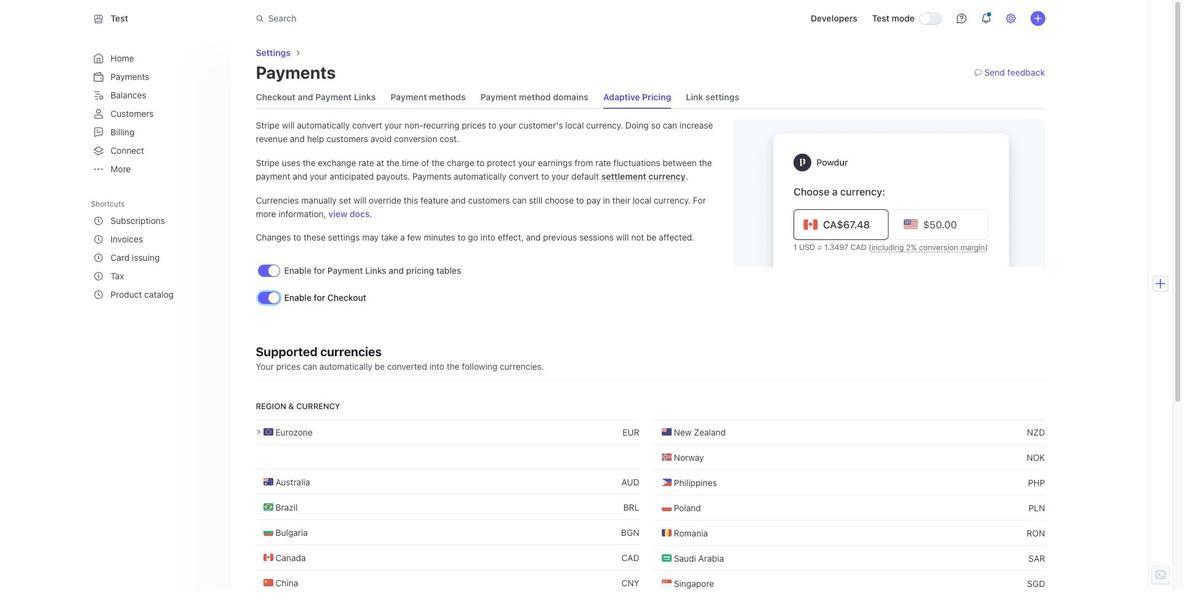 Task type: describe. For each thing, give the bounding box(es) containing it.
ph image
[[662, 478, 672, 488]]

pl image
[[662, 503, 672, 513]]

sa image
[[662, 554, 672, 564]]

1 shortcuts element from the top
[[91, 195, 221, 304]]

notifications image
[[982, 14, 992, 23]]

ca image
[[263, 553, 273, 563]]

ro image
[[662, 529, 672, 539]]

au image
[[263, 478, 273, 487]]

cn image
[[263, 579, 273, 588]]

manage shortcuts image
[[209, 200, 217, 208]]

eu image
[[263, 428, 273, 438]]



Task type: vqa. For each thing, say whether or not it's contained in the screenshot.
first Shortcuts element from the bottom of the page
yes



Task type: locate. For each thing, give the bounding box(es) containing it.
nz image
[[662, 428, 672, 438]]

no image
[[662, 453, 672, 463]]

bg image
[[263, 528, 273, 538]]

shortcuts element
[[91, 195, 221, 304], [91, 212, 219, 304]]

br image
[[263, 503, 273, 513]]

2 shortcuts element from the top
[[91, 212, 219, 304]]

settings image
[[1006, 14, 1016, 23]]

Test mode checkbox
[[920, 13, 941, 24]]

sg image
[[662, 579, 672, 589]]

core navigation links element
[[91, 49, 219, 179]]

tab list
[[256, 86, 740, 108]]

Search text field
[[249, 7, 596, 30]]

None search field
[[249, 7, 596, 30]]

a customer in canada views a price localized from usd to cad image
[[734, 119, 1046, 267]]

help image
[[957, 14, 967, 23]]



